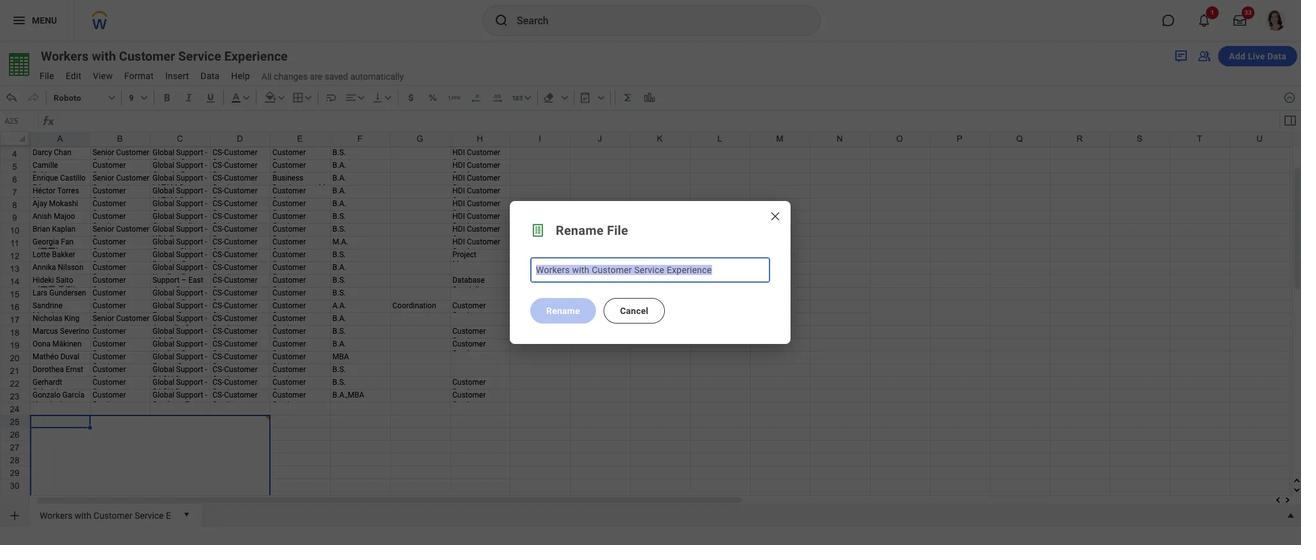 Task type: vqa. For each thing, say whether or not it's contained in the screenshot.
Control
no



Task type: describe. For each thing, give the bounding box(es) containing it.
worksheets image
[[530, 223, 546, 238]]

experience
[[224, 49, 288, 64]]

add
[[1229, 51, 1246, 61]]

add footer ws image
[[8, 509, 21, 522]]

e
[[166, 510, 171, 521]]

rename for rename file
[[556, 223, 604, 238]]

service for e
[[135, 510, 164, 521]]

rename file
[[556, 223, 628, 238]]

saved
[[325, 71, 348, 81]]

rename button
[[530, 298, 596, 324]]

rename file dialog
[[510, 201, 791, 344]]

cancel
[[620, 306, 649, 316]]

are
[[310, 71, 322, 81]]

all
[[262, 71, 272, 81]]

remove zero image
[[470, 91, 482, 104]]

file
[[607, 223, 628, 238]]

workers for workers with customer service experience
[[41, 49, 88, 64]]

chart image
[[643, 91, 656, 104]]

percentage image
[[426, 91, 439, 104]]

workers with customer service experience button
[[34, 47, 311, 65]]

menus menu bar
[[33, 67, 256, 85]]

workers with customer service e button
[[35, 504, 176, 525]]

customer for e
[[94, 510, 132, 521]]

dollar sign image
[[404, 91, 417, 104]]

text wrap image
[[325, 91, 337, 104]]

add live data button
[[1218, 46, 1297, 66]]

all changes are saved automatically
[[262, 71, 404, 81]]

eraser image
[[542, 91, 555, 104]]

all changes are saved automatically button
[[256, 71, 404, 83]]



Task type: locate. For each thing, give the bounding box(es) containing it.
0 vertical spatial with
[[92, 49, 116, 64]]

service up the underline icon
[[178, 49, 221, 64]]

service
[[178, 49, 221, 64], [135, 510, 164, 521]]

customer for experience
[[119, 49, 175, 64]]

1 vertical spatial customer
[[94, 510, 132, 521]]

add live data
[[1229, 51, 1287, 61]]

customer
[[119, 49, 175, 64], [94, 510, 132, 521]]

workers with customer service experience
[[41, 49, 288, 64]]

service for experience
[[178, 49, 221, 64]]

1 vertical spatial workers
[[40, 510, 72, 521]]

bold image
[[161, 91, 173, 104]]

workers with customer service e
[[40, 510, 171, 521]]

0 vertical spatial rename
[[556, 223, 604, 238]]

workers
[[41, 49, 88, 64], [40, 510, 72, 521]]

1 vertical spatial service
[[135, 510, 164, 521]]

media classroom image
[[1197, 49, 1212, 64]]

add zero image
[[491, 91, 504, 104]]

profile logan mcneil element
[[1258, 6, 1294, 34]]

data
[[1268, 51, 1287, 61]]

notifications large image
[[1198, 14, 1211, 27]]

rename name text field
[[530, 257, 770, 283]]

fx image
[[41, 114, 56, 129]]

0 vertical spatial customer
[[119, 49, 175, 64]]

chevron up circle image
[[1283, 91, 1296, 104]]

customer up menus menu bar
[[119, 49, 175, 64]]

cancel button
[[604, 298, 665, 324]]

service left the e
[[135, 510, 164, 521]]

1 vertical spatial with
[[75, 510, 91, 521]]

search image
[[494, 13, 509, 28]]

rename inside button
[[546, 306, 580, 316]]

0 vertical spatial service
[[178, 49, 221, 64]]

thousands comma image
[[448, 91, 461, 104]]

activity stream image
[[1174, 49, 1189, 64]]

x image
[[769, 210, 782, 223]]

with
[[92, 49, 116, 64], [75, 510, 91, 521]]

with for workers with customer service experience
[[92, 49, 116, 64]]

italics image
[[182, 91, 195, 104]]

paste image
[[579, 91, 591, 104]]

live
[[1248, 51, 1265, 61]]

inbox large image
[[1234, 14, 1246, 27]]

underline image
[[204, 91, 217, 104]]

grid
[[0, 107, 1301, 545]]

automatically
[[350, 71, 404, 81]]

workers for workers with customer service e
[[40, 510, 72, 521]]

with for workers with customer service e
[[75, 510, 91, 521]]

changes
[[274, 71, 308, 81]]

toolbar container region
[[0, 85, 1278, 110]]

0 vertical spatial workers
[[41, 49, 88, 64]]

1 vertical spatial rename
[[546, 306, 580, 316]]

autosum image
[[621, 91, 634, 104]]

None text field
[[1, 112, 38, 130]]

1 horizontal spatial service
[[178, 49, 221, 64]]

formula editor image
[[1282, 113, 1298, 128]]

rename for rename
[[546, 306, 580, 316]]

undo l image
[[5, 91, 18, 104]]

customer left the e
[[94, 510, 132, 521]]

0 horizontal spatial service
[[135, 510, 164, 521]]

rename
[[556, 223, 604, 238], [546, 306, 580, 316]]



